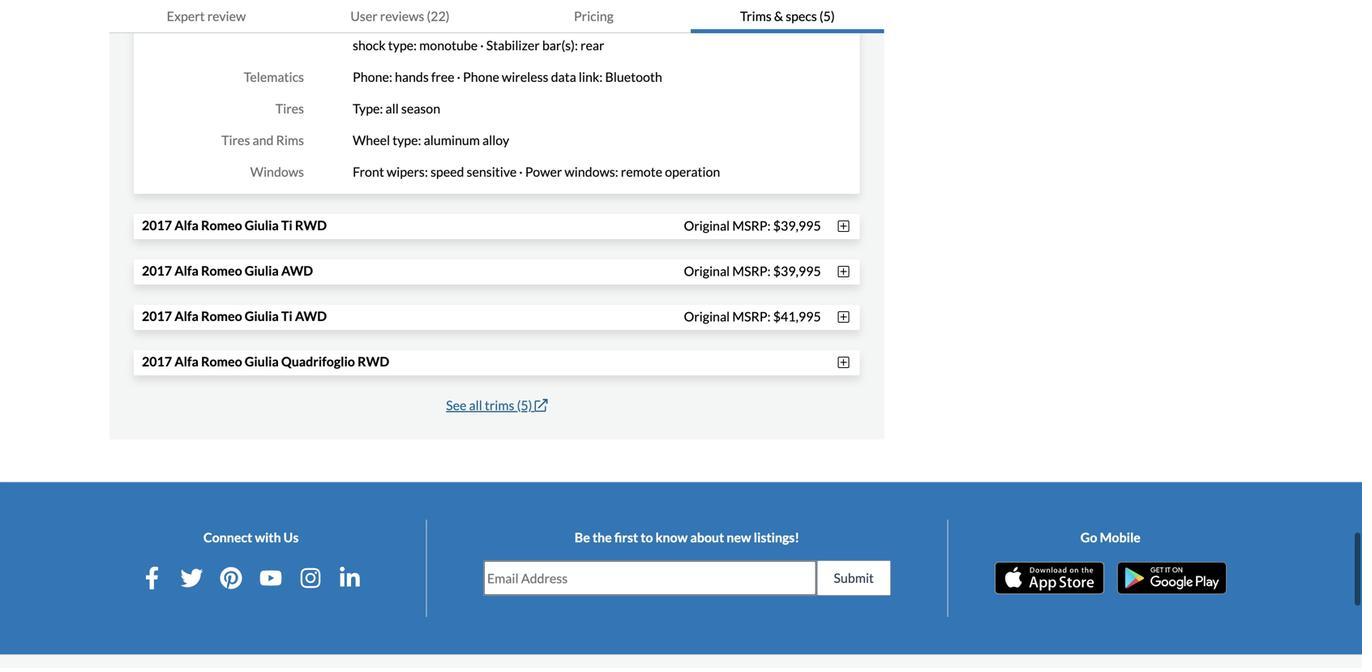 Task type: describe. For each thing, give the bounding box(es) containing it.
twitter image
[[180, 567, 203, 590]]

phone: hands free · phone wireless data link: bluetooth
[[353, 69, 662, 85]]

2017 for 2017 alfa romeo giulia awd
[[142, 263, 172, 279]]

type:
[[353, 101, 383, 116]]

giulia for 2017 alfa romeo giulia awd
[[245, 263, 279, 279]]

specs
[[786, 8, 817, 24]]

type:
[[393, 132, 421, 148]]

2017 alfa romeo giulia quadrifoglio rwd button
[[142, 352, 852, 376]]

expert review
[[167, 8, 246, 24]]

plus square image for rwd
[[836, 220, 852, 233]]

linkedin image
[[339, 567, 361, 590]]

all for see
[[469, 397, 482, 413]]

reviews
[[380, 8, 424, 24]]

wireless
[[502, 69, 549, 85]]

review
[[207, 8, 246, 24]]

original msrp: $41,995
[[684, 308, 821, 324]]

expert review tab
[[109, 0, 303, 33]]

original for rwd
[[684, 218, 730, 233]]

alfa for 2017 alfa romeo giulia quadrifoglio rwd
[[174, 354, 199, 369]]

hands
[[395, 69, 429, 85]]

2017 alfa romeo giulia quadrifoglio rwd
[[142, 354, 389, 369]]

connect
[[203, 530, 252, 545]]

wheel
[[353, 132, 390, 148]]

get it on google play image
[[1117, 562, 1227, 594]]

bluetooth
[[605, 69, 662, 85]]

windows
[[250, 164, 304, 180]]

and
[[253, 132, 274, 148]]

alfa for 2017 alfa romeo giulia awd
[[174, 263, 199, 279]]

us
[[284, 530, 299, 545]]

season
[[401, 101, 440, 116]]

type: all season
[[353, 101, 440, 116]]

2017 for 2017 alfa romeo giulia ti awd
[[142, 308, 172, 324]]

alfa for 2017 alfa romeo giulia ti rwd
[[174, 217, 199, 233]]

be the first to know about new listings!
[[575, 530, 800, 545]]

tab list containing expert review
[[109, 0, 884, 33]]

rims
[[276, 132, 304, 148]]

youtube image
[[259, 567, 282, 590]]

ti for awd
[[281, 308, 293, 324]]

$39,995 for 2017 alfa romeo giulia ti rwd
[[773, 218, 821, 233]]

submit
[[834, 570, 874, 586]]

2017 for 2017 alfa romeo giulia ti rwd
[[142, 217, 172, 233]]

alfa for 2017 alfa romeo giulia ti awd
[[174, 308, 199, 324]]

external link image
[[535, 399, 548, 412]]

romeo for 2017 alfa romeo giulia ti awd
[[201, 308, 242, 324]]

phone
[[463, 69, 499, 85]]

know
[[656, 530, 688, 545]]

trims
[[485, 397, 514, 413]]

(22)
[[427, 8, 450, 24]]

$41,995
[[773, 308, 821, 324]]

operation
[[665, 164, 720, 180]]

data
[[551, 69, 576, 85]]

listings!
[[754, 530, 800, 545]]

see all trims (5)
[[446, 397, 532, 413]]

all for type:
[[386, 101, 399, 116]]

instagram image
[[299, 567, 322, 590]]

see all trims (5) link
[[446, 397, 548, 413]]

2 plus square image from the top
[[836, 265, 852, 278]]

go
[[1081, 530, 1097, 545]]

sensitive
[[467, 164, 517, 180]]

original for awd
[[684, 308, 730, 324]]

2017 alfa romeo giulia ti awd
[[142, 308, 327, 324]]

Email Address email field
[[484, 561, 816, 595]]

the
[[593, 530, 612, 545]]

aluminum
[[424, 132, 480, 148]]

new
[[727, 530, 751, 545]]

tires and rims
[[221, 132, 304, 148]]

$39,995 for 2017 alfa romeo giulia awd
[[773, 263, 821, 279]]

wheel type: aluminum alloy
[[353, 132, 509, 148]]

2017 alfa romeo giulia awd
[[142, 263, 313, 279]]

connect with us
[[203, 530, 299, 545]]

with
[[255, 530, 281, 545]]



Task type: vqa. For each thing, say whether or not it's contained in the screenshot.
first THE GIULIA from the bottom
yes



Task type: locate. For each thing, give the bounding box(es) containing it.
1 horizontal spatial rwd
[[358, 354, 389, 369]]

0 vertical spatial original
[[684, 218, 730, 233]]

alfa down 2017 alfa romeo giulia ti rwd
[[174, 263, 199, 279]]

1 vertical spatial plus square image
[[836, 265, 852, 278]]

0 vertical spatial ·
[[457, 69, 460, 85]]

romeo down 2017 alfa romeo giulia awd
[[201, 308, 242, 324]]

plus square image
[[836, 220, 852, 233], [836, 265, 852, 278], [836, 311, 852, 324]]

2017 for 2017 alfa romeo giulia quadrifoglio rwd
[[142, 354, 172, 369]]

to
[[641, 530, 653, 545]]

rwd
[[295, 217, 327, 233], [358, 354, 389, 369]]

2 vertical spatial msrp:
[[732, 308, 771, 324]]

·
[[457, 69, 460, 85], [519, 164, 523, 180]]

2 romeo from the top
[[201, 263, 242, 279]]

first
[[614, 530, 638, 545]]

original msrp: $39,995 for 2017 alfa romeo giulia ti rwd
[[684, 218, 821, 233]]

pricing
[[574, 8, 614, 24]]

all right "type:"
[[386, 101, 399, 116]]

giulia inside 2017 alfa romeo giulia quadrifoglio rwd dropdown button
[[245, 354, 279, 369]]

rwd down the windows on the top left of the page
[[295, 217, 327, 233]]

ti down the windows on the top left of the page
[[281, 217, 293, 233]]

0 vertical spatial rwd
[[295, 217, 327, 233]]

2 $39,995 from the top
[[773, 263, 821, 279]]

trims
[[740, 8, 772, 24]]

0 vertical spatial original msrp: $39,995
[[684, 218, 821, 233]]

1 vertical spatial rwd
[[358, 354, 389, 369]]

1 plus square image from the top
[[836, 220, 852, 233]]

&
[[774, 8, 783, 24]]

rwd inside dropdown button
[[358, 354, 389, 369]]

1 vertical spatial tires
[[221, 132, 250, 148]]

(5) for trims & specs (5)
[[820, 8, 835, 24]]

awd
[[281, 263, 313, 279], [295, 308, 327, 324]]

romeo up 2017 alfa romeo giulia awd
[[201, 217, 242, 233]]

(5) inside tab
[[820, 8, 835, 24]]

· left power
[[519, 164, 523, 180]]

1 romeo from the top
[[201, 217, 242, 233]]

tires up rims
[[275, 101, 304, 116]]

0 vertical spatial msrp:
[[732, 218, 771, 233]]

romeo for 2017 alfa romeo giulia ti rwd
[[201, 217, 242, 233]]

2 msrp: from the top
[[732, 263, 771, 279]]

(5) left external link image
[[517, 397, 532, 413]]

quadrifoglio
[[281, 354, 355, 369]]

original msrp: $39,995
[[684, 218, 821, 233], [684, 263, 821, 279]]

2017 inside dropdown button
[[142, 354, 172, 369]]

about
[[690, 530, 724, 545]]

ti
[[281, 217, 293, 233], [281, 308, 293, 324]]

0 horizontal spatial all
[[386, 101, 399, 116]]

0 vertical spatial plus square image
[[836, 220, 852, 233]]

link:
[[579, 69, 603, 85]]

1 vertical spatial original
[[684, 263, 730, 279]]

0 vertical spatial (5)
[[820, 8, 835, 24]]

(5) right the specs
[[820, 8, 835, 24]]

3 alfa from the top
[[174, 308, 199, 324]]

front
[[353, 164, 384, 180]]

romeo for 2017 alfa romeo giulia awd
[[201, 263, 242, 279]]

0 horizontal spatial rwd
[[295, 217, 327, 233]]

alfa up 2017 alfa romeo giulia awd
[[174, 217, 199, 233]]

giulia for 2017 alfa romeo giulia ti awd
[[245, 308, 279, 324]]

msrp: for rwd
[[732, 218, 771, 233]]

phone:
[[353, 69, 392, 85]]

submit button
[[817, 560, 891, 596]]

3 giulia from the top
[[245, 308, 279, 324]]

ti up the 2017 alfa romeo giulia quadrifoglio rwd
[[281, 308, 293, 324]]

3 plus square image from the top
[[836, 311, 852, 324]]

rwd for 2017 alfa romeo giulia quadrifoglio rwd
[[358, 354, 389, 369]]

1 original from the top
[[684, 218, 730, 233]]

original msrp: $39,995 down operation
[[684, 218, 821, 233]]

3 2017 from the top
[[142, 308, 172, 324]]

1 $39,995 from the top
[[773, 218, 821, 233]]

giulia down the windows on the top left of the page
[[245, 217, 279, 233]]

tires for tires and rims
[[221, 132, 250, 148]]

0 horizontal spatial ·
[[457, 69, 460, 85]]

windows:
[[565, 164, 618, 180]]

plus square image
[[836, 356, 852, 369]]

1 giulia from the top
[[245, 217, 279, 233]]

1 alfa from the top
[[174, 217, 199, 233]]

1 vertical spatial ·
[[519, 164, 523, 180]]

pricing tab
[[497, 0, 691, 33]]

speed
[[431, 164, 464, 180]]

1 ti from the top
[[281, 217, 293, 233]]

romeo down 2017 alfa romeo giulia ti awd at the left of page
[[201, 354, 242, 369]]

0 vertical spatial tires
[[275, 101, 304, 116]]

4 romeo from the top
[[201, 354, 242, 369]]

1 vertical spatial msrp:
[[732, 263, 771, 279]]

2 ti from the top
[[281, 308, 293, 324]]

0 vertical spatial all
[[386, 101, 399, 116]]

pinterest image
[[220, 567, 243, 590]]

3 romeo from the top
[[201, 308, 242, 324]]

all right see
[[469, 397, 482, 413]]

front wipers: speed sensitive · power windows: remote operation
[[353, 164, 720, 180]]

expert
[[167, 8, 205, 24]]

1 horizontal spatial tires
[[275, 101, 304, 116]]

original msrp: $39,995 up original msrp: $41,995
[[684, 263, 821, 279]]

2017
[[142, 217, 172, 233], [142, 263, 172, 279], [142, 308, 172, 324], [142, 354, 172, 369]]

tires
[[275, 101, 304, 116], [221, 132, 250, 148]]

be
[[575, 530, 590, 545]]

free
[[431, 69, 454, 85]]

telematics
[[244, 69, 304, 85]]

giulia for 2017 alfa romeo giulia ti rwd
[[245, 217, 279, 233]]

user
[[350, 8, 378, 24]]

2 vertical spatial original
[[684, 308, 730, 324]]

3 msrp: from the top
[[732, 308, 771, 324]]

2 original from the top
[[684, 263, 730, 279]]

1 original msrp: $39,995 from the top
[[684, 218, 821, 233]]

0 vertical spatial $39,995
[[773, 218, 821, 233]]

ti for rwd
[[281, 217, 293, 233]]

romeo inside 2017 alfa romeo giulia quadrifoglio rwd dropdown button
[[201, 354, 242, 369]]

1 vertical spatial $39,995
[[773, 263, 821, 279]]

trims & specs (5) tab
[[691, 0, 884, 33]]

rwd for 2017 alfa romeo giulia ti rwd
[[295, 217, 327, 233]]

1 msrp: from the top
[[732, 218, 771, 233]]

plus square image for awd
[[836, 311, 852, 324]]

2017 alfa romeo giulia ti rwd
[[142, 217, 327, 233]]

giulia up 2017 alfa romeo giulia ti awd at the left of page
[[245, 263, 279, 279]]

0 vertical spatial ti
[[281, 217, 293, 233]]

romeo for 2017 alfa romeo giulia quadrifoglio rwd
[[201, 354, 242, 369]]

alloy
[[482, 132, 509, 148]]

2 2017 from the top
[[142, 263, 172, 279]]

1 horizontal spatial all
[[469, 397, 482, 413]]

see
[[446, 397, 467, 413]]

1 vertical spatial all
[[469, 397, 482, 413]]

trims & specs (5)
[[740, 8, 835, 24]]

user reviews (22) tab
[[303, 0, 497, 33]]

2 original msrp: $39,995 from the top
[[684, 263, 821, 279]]

0 vertical spatial awd
[[281, 263, 313, 279]]

tab list
[[109, 0, 884, 33]]

original msrp: $39,995 for 2017 alfa romeo giulia awd
[[684, 263, 821, 279]]

giulia
[[245, 217, 279, 233], [245, 263, 279, 279], [245, 308, 279, 324], [245, 354, 279, 369]]

giulia down 2017 alfa romeo giulia ti awd at the left of page
[[245, 354, 279, 369]]

1 vertical spatial (5)
[[517, 397, 532, 413]]

1 vertical spatial awd
[[295, 308, 327, 324]]

tires for tires
[[275, 101, 304, 116]]

wipers:
[[387, 164, 428, 180]]

tires left and
[[221, 132, 250, 148]]

facebook image
[[141, 567, 163, 590]]

giulia for 2017 alfa romeo giulia quadrifoglio rwd
[[245, 354, 279, 369]]

3 original from the top
[[684, 308, 730, 324]]

romeo
[[201, 217, 242, 233], [201, 263, 242, 279], [201, 308, 242, 324], [201, 354, 242, 369]]

alfa inside dropdown button
[[174, 354, 199, 369]]

4 giulia from the top
[[245, 354, 279, 369]]

4 alfa from the top
[[174, 354, 199, 369]]

2 vertical spatial plus square image
[[836, 311, 852, 324]]

alfa
[[174, 217, 199, 233], [174, 263, 199, 279], [174, 308, 199, 324], [174, 354, 199, 369]]

remote
[[621, 164, 662, 180]]

(5) for see all trims (5)
[[517, 397, 532, 413]]

4 2017 from the top
[[142, 354, 172, 369]]

0 horizontal spatial (5)
[[517, 397, 532, 413]]

1 horizontal spatial (5)
[[820, 8, 835, 24]]

go mobile
[[1081, 530, 1141, 545]]

$39,995
[[773, 218, 821, 233], [773, 263, 821, 279]]

0 horizontal spatial tires
[[221, 132, 250, 148]]

all
[[386, 101, 399, 116], [469, 397, 482, 413]]

awd up 2017 alfa romeo giulia ti awd at the left of page
[[281, 263, 313, 279]]

· right free
[[457, 69, 460, 85]]

2 giulia from the top
[[245, 263, 279, 279]]

msrp: for awd
[[732, 308, 771, 324]]

2 alfa from the top
[[174, 263, 199, 279]]

1 horizontal spatial ·
[[519, 164, 523, 180]]

(5)
[[820, 8, 835, 24], [517, 397, 532, 413]]

alfa down 2017 alfa romeo giulia ti awd at the left of page
[[174, 354, 199, 369]]

romeo down 2017 alfa romeo giulia ti rwd
[[201, 263, 242, 279]]

alfa down 2017 alfa romeo giulia awd
[[174, 308, 199, 324]]

user reviews (22)
[[350, 8, 450, 24]]

mobile
[[1100, 530, 1141, 545]]

1 vertical spatial ti
[[281, 308, 293, 324]]

msrp:
[[732, 218, 771, 233], [732, 263, 771, 279], [732, 308, 771, 324]]

awd up quadrifoglio at the bottom of the page
[[295, 308, 327, 324]]

download on the app store image
[[995, 562, 1104, 594]]

power
[[525, 164, 562, 180]]

1 vertical spatial original msrp: $39,995
[[684, 263, 821, 279]]

original
[[684, 218, 730, 233], [684, 263, 730, 279], [684, 308, 730, 324]]

giulia up the 2017 alfa romeo giulia quadrifoglio rwd
[[245, 308, 279, 324]]

rwd right quadrifoglio at the bottom of the page
[[358, 354, 389, 369]]

1 2017 from the top
[[142, 217, 172, 233]]



